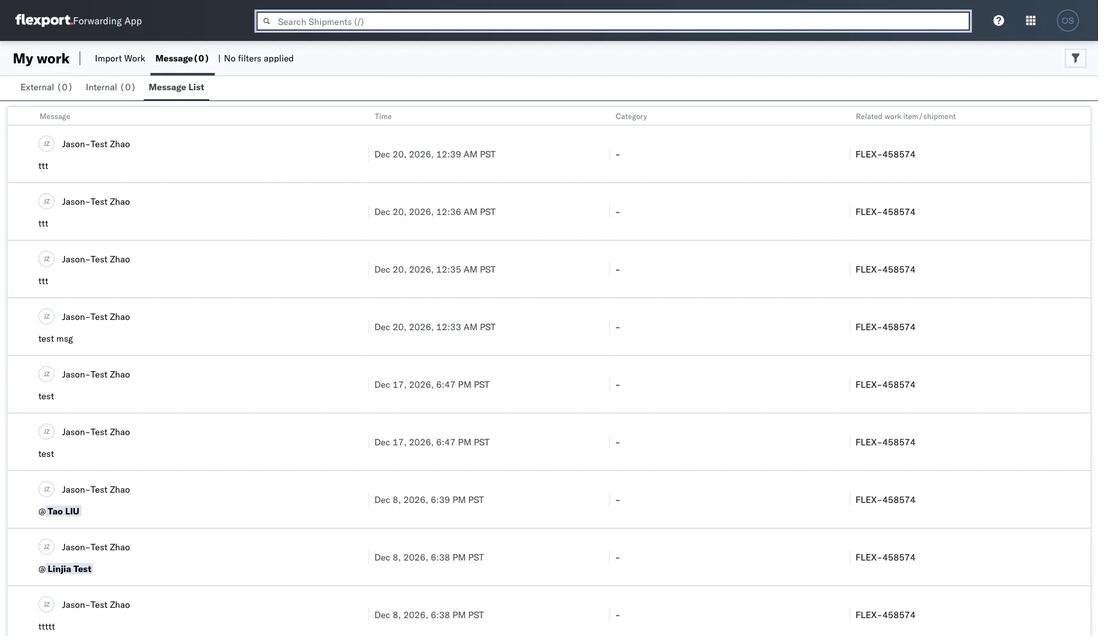 Task type: vqa. For each thing, say whether or not it's contained in the screenshot.
Message associated with (0)
yes



Task type: locate. For each thing, give the bounding box(es) containing it.
@ tao liu
[[38, 506, 79, 517]]

1 horizontal spatial work
[[885, 111, 902, 121]]

8,
[[393, 494, 401, 506], [393, 552, 401, 563], [393, 610, 401, 621]]

am right 12:35
[[464, 264, 478, 275]]

2 458574 from the top
[[883, 206, 916, 217]]

20, left 12:33
[[393, 321, 407, 333]]

8 flex- from the top
[[856, 552, 883, 563]]

5 j from the top
[[44, 370, 46, 378]]

0 vertical spatial 6:47
[[437, 379, 456, 390]]

message list
[[149, 81, 204, 93]]

1 vertical spatial ttt
[[38, 218, 48, 229]]

4 flex- 458574 from the top
[[856, 321, 916, 333]]

12:33
[[437, 321, 462, 333]]

j z
[[44, 140, 50, 148], [44, 197, 50, 205], [44, 255, 50, 263], [44, 313, 50, 321], [44, 370, 50, 378], [44, 428, 50, 436], [44, 486, 50, 494], [44, 543, 50, 551], [44, 601, 50, 609]]

3 resize handle column header from the left
[[835, 107, 850, 637]]

1 am from the top
[[464, 148, 478, 160]]

7 flex- 458574 from the top
[[856, 494, 916, 506]]

@
[[38, 506, 46, 517], [38, 564, 46, 575]]

3 am from the top
[[464, 264, 478, 275]]

-
[[615, 148, 621, 160], [615, 206, 621, 217], [615, 264, 621, 275], [615, 321, 621, 333], [615, 379, 621, 390], [615, 437, 621, 448], [615, 494, 621, 506], [615, 552, 621, 563], [615, 610, 621, 621]]

ttttt
[[38, 621, 55, 633]]

4 jason- from the top
[[62, 311, 91, 322]]

8 zhao from the top
[[110, 542, 130, 553]]

test left msg
[[38, 333, 54, 344]]

(0) right external
[[56, 81, 73, 93]]

7 458574 from the top
[[883, 494, 916, 506]]

2 ttt from the top
[[38, 218, 48, 229]]

dec 8, 2026, 6:38 pm pst
[[375, 552, 484, 563], [375, 610, 484, 621]]

8 jason-test zhao from the top
[[62, 542, 130, 553]]

zhao
[[110, 138, 130, 149], [110, 196, 130, 207], [110, 253, 130, 265], [110, 311, 130, 322], [110, 369, 130, 380], [110, 426, 130, 438], [110, 484, 130, 495], [110, 542, 130, 553], [110, 599, 130, 611]]

12:35
[[437, 264, 462, 275]]

am for 12:33
[[464, 321, 478, 333]]

2 horizontal spatial (0)
[[193, 53, 210, 64]]

1 vertical spatial work
[[885, 111, 902, 121]]

4 458574 from the top
[[883, 321, 916, 333]]

458574
[[883, 148, 916, 160], [883, 206, 916, 217], [883, 264, 916, 275], [883, 321, 916, 333], [883, 379, 916, 390], [883, 437, 916, 448], [883, 494, 916, 506], [883, 552, 916, 563], [883, 610, 916, 621]]

0 vertical spatial @
[[38, 506, 46, 517]]

2 resize handle column header from the left
[[594, 107, 610, 637]]

external (0)
[[21, 81, 73, 93]]

message
[[156, 53, 193, 64], [149, 81, 186, 93], [40, 111, 70, 121]]

1 flex- 458574 from the top
[[856, 148, 916, 160]]

work
[[37, 49, 70, 67], [885, 111, 902, 121]]

forwarding app
[[73, 14, 142, 27]]

message up message list
[[156, 53, 193, 64]]

2 8, from the top
[[393, 552, 401, 563]]

7 z from the top
[[46, 486, 50, 494]]

1 test from the top
[[38, 333, 54, 344]]

1 zhao from the top
[[110, 138, 130, 149]]

jason-test zhao
[[62, 138, 130, 149], [62, 196, 130, 207], [62, 253, 130, 265], [62, 311, 130, 322], [62, 369, 130, 380], [62, 426, 130, 438], [62, 484, 130, 495], [62, 542, 130, 553], [62, 599, 130, 611]]

6 zhao from the top
[[110, 426, 130, 438]]

resize handle column header for category
[[835, 107, 850, 637]]

4 resize handle column header from the left
[[1076, 107, 1091, 637]]

@ left linjia
[[38, 564, 46, 575]]

@ left tao
[[38, 506, 46, 517]]

0 vertical spatial dec 8, 2026, 6:38 pm pst
[[375, 552, 484, 563]]

0 vertical spatial work
[[37, 49, 70, 67]]

9 jason-test zhao from the top
[[62, 599, 130, 611]]

7 jason- from the top
[[62, 484, 91, 495]]

9 458574 from the top
[[883, 610, 916, 621]]

1 vertical spatial 17,
[[393, 437, 407, 448]]

1 jason- from the top
[[62, 138, 91, 149]]

message inside message list button
[[149, 81, 186, 93]]

message down external (0) button
[[40, 111, 70, 121]]

3 test from the top
[[38, 449, 54, 460]]

import work button
[[90, 41, 150, 76]]

(0) left the |
[[193, 53, 210, 64]]

0 vertical spatial test
[[38, 333, 54, 344]]

ttt for dec 20, 2026, 12:39 am pst
[[38, 160, 48, 171]]

7 jason-test zhao from the top
[[62, 484, 130, 495]]

1 dec 17, 2026, 6:47 pm pst from the top
[[375, 379, 490, 390]]

am for 12:35
[[464, 264, 478, 275]]

work right related at top
[[885, 111, 902, 121]]

work up external (0)
[[37, 49, 70, 67]]

2 - from the top
[[615, 206, 621, 217]]

20, left 12:39
[[393, 148, 407, 160]]

flexport. image
[[15, 14, 73, 27]]

pm
[[458, 379, 472, 390], [458, 437, 472, 448], [453, 494, 466, 506], [453, 552, 466, 563], [453, 610, 466, 621]]

20, for dec 20, 2026, 12:33 am pst
[[393, 321, 407, 333]]

0 vertical spatial 17,
[[393, 379, 407, 390]]

3 jason-test zhao from the top
[[62, 253, 130, 265]]

6:47 up 6:39
[[437, 437, 456, 448]]

work for my
[[37, 49, 70, 67]]

test msg
[[38, 333, 73, 344]]

jason-
[[62, 138, 91, 149], [62, 196, 91, 207], [62, 253, 91, 265], [62, 311, 91, 322], [62, 369, 91, 380], [62, 426, 91, 438], [62, 484, 91, 495], [62, 542, 91, 553], [62, 599, 91, 611]]

1 vertical spatial message
[[149, 81, 186, 93]]

6:47 down 12:33
[[437, 379, 456, 390]]

9 flex- 458574 from the top
[[856, 610, 916, 621]]

ttt for dec 20, 2026, 12:36 am pst
[[38, 218, 48, 229]]

j
[[44, 140, 46, 148], [44, 197, 46, 205], [44, 255, 46, 263], [44, 313, 46, 321], [44, 370, 46, 378], [44, 428, 46, 436], [44, 486, 46, 494], [44, 543, 46, 551], [44, 601, 46, 609]]

1 8, from the top
[[393, 494, 401, 506]]

no
[[224, 53, 236, 64]]

dec 8, 2026, 6:39 pm pst
[[375, 494, 484, 506]]

ttt for dec 20, 2026, 12:35 am pst
[[38, 276, 48, 287]]

2 vertical spatial ttt
[[38, 276, 48, 287]]

8 z from the top
[[46, 543, 50, 551]]

20, for dec 20, 2026, 12:35 am pst
[[393, 264, 407, 275]]

4 jason-test zhao from the top
[[62, 311, 130, 322]]

3 flex- 458574 from the top
[[856, 264, 916, 275]]

2 20, from the top
[[393, 206, 407, 217]]

20,
[[393, 148, 407, 160], [393, 206, 407, 217], [393, 264, 407, 275], [393, 321, 407, 333]]

0 vertical spatial ttt
[[38, 160, 48, 171]]

20, left 12:36
[[393, 206, 407, 217]]

12:39
[[437, 148, 462, 160]]

am right 12:33
[[464, 321, 478, 333]]

2 flex- from the top
[[856, 206, 883, 217]]

8 flex- 458574 from the top
[[856, 552, 916, 563]]

4 zhao from the top
[[110, 311, 130, 322]]

(0) for message (0)
[[193, 53, 210, 64]]

1 vertical spatial @
[[38, 564, 46, 575]]

dec 20, 2026, 12:36 am pst
[[375, 206, 496, 217]]

(0) right internal
[[120, 81, 136, 93]]

0 vertical spatial 8,
[[393, 494, 401, 506]]

am
[[464, 148, 478, 160], [464, 206, 478, 217], [464, 264, 478, 275], [464, 321, 478, 333]]

filters
[[238, 53, 262, 64]]

5 dec from the top
[[375, 379, 391, 390]]

1 vertical spatial 6:47
[[437, 437, 456, 448]]

1 - from the top
[[615, 148, 621, 160]]

7 flex- from the top
[[856, 494, 883, 506]]

6:47
[[437, 379, 456, 390], [437, 437, 456, 448]]

test up tao
[[38, 449, 54, 460]]

1 20, from the top
[[393, 148, 407, 160]]

test
[[91, 138, 108, 149], [91, 196, 108, 207], [91, 253, 108, 265], [91, 311, 108, 322], [91, 369, 108, 380], [91, 426, 108, 438], [91, 484, 108, 495], [91, 542, 108, 553], [74, 564, 91, 575], [91, 599, 108, 611]]

1 vertical spatial 8,
[[393, 552, 401, 563]]

5 jason- from the top
[[62, 369, 91, 380]]

8, for @ tao liu
[[393, 494, 401, 506]]

@ for @ tao liu
[[38, 506, 46, 517]]

test
[[38, 333, 54, 344], [38, 391, 54, 402], [38, 449, 54, 460]]

liu
[[65, 506, 79, 517]]

1 horizontal spatial (0)
[[120, 81, 136, 93]]

(0) inside external (0) button
[[56, 81, 73, 93]]

2 @ from the top
[[38, 564, 46, 575]]

1 vertical spatial dec 8, 2026, 6:38 pm pst
[[375, 610, 484, 621]]

ttt
[[38, 160, 48, 171], [38, 218, 48, 229], [38, 276, 48, 287]]

0 vertical spatial dec 17, 2026, 6:47 pm pst
[[375, 379, 490, 390]]

20, left 12:35
[[393, 264, 407, 275]]

internal
[[86, 81, 117, 93]]

item/shipment
[[904, 111, 957, 121]]

2 vertical spatial test
[[38, 449, 54, 460]]

6:39
[[431, 494, 450, 506]]

am for 12:39
[[464, 148, 478, 160]]

am right 12:36
[[464, 206, 478, 217]]

0 horizontal spatial (0)
[[56, 81, 73, 93]]

3 ttt from the top
[[38, 276, 48, 287]]

Search Shipments (/) text field
[[256, 12, 971, 31]]

flex-
[[856, 148, 883, 160], [856, 206, 883, 217], [856, 264, 883, 275], [856, 321, 883, 333], [856, 379, 883, 390], [856, 437, 883, 448], [856, 494, 883, 506], [856, 552, 883, 563], [856, 610, 883, 621]]

1 vertical spatial 6:38
[[431, 610, 450, 621]]

2 vertical spatial 8,
[[393, 610, 401, 621]]

2026,
[[409, 148, 434, 160], [409, 206, 434, 217], [409, 264, 434, 275], [409, 321, 434, 333], [409, 379, 434, 390], [409, 437, 434, 448], [404, 494, 429, 506], [404, 552, 429, 563], [404, 610, 429, 621]]

(0)
[[193, 53, 210, 64], [56, 81, 73, 93], [120, 81, 136, 93]]

dec 17, 2026, 6:47 pm pst down dec 20, 2026, 12:33 am pst
[[375, 379, 490, 390]]

3 20, from the top
[[393, 264, 407, 275]]

(0) inside internal (0) button
[[120, 81, 136, 93]]

message left the "list"
[[149, 81, 186, 93]]

4 flex- from the top
[[856, 321, 883, 333]]

0 vertical spatial message
[[156, 53, 193, 64]]

3 flex- from the top
[[856, 264, 883, 275]]

2 jason-test zhao from the top
[[62, 196, 130, 207]]

8 j z from the top
[[44, 543, 50, 551]]

2 dec 8, 2026, 6:38 pm pst from the top
[[375, 610, 484, 621]]

related work item/shipment
[[857, 111, 957, 121]]

6 flex- 458574 from the top
[[856, 437, 916, 448]]

7 j z from the top
[[44, 486, 50, 494]]

0 vertical spatial 6:38
[[431, 552, 450, 563]]

dec 17, 2026, 6:47 pm pst up dec 8, 2026, 6:39 pm pst in the bottom left of the page
[[375, 437, 490, 448]]

1 vertical spatial test
[[38, 391, 54, 402]]

1 vertical spatial dec 17, 2026, 6:47 pm pst
[[375, 437, 490, 448]]

z
[[46, 140, 50, 148], [46, 197, 50, 205], [46, 255, 50, 263], [46, 313, 50, 321], [46, 370, 50, 378], [46, 428, 50, 436], [46, 486, 50, 494], [46, 543, 50, 551], [46, 601, 50, 609]]

msg
[[56, 333, 73, 344]]

my work
[[13, 49, 70, 67]]

app
[[124, 14, 142, 27]]

test down test msg
[[38, 391, 54, 402]]

dec 17, 2026, 6:47 pm pst
[[375, 379, 490, 390], [375, 437, 490, 448]]

0 horizontal spatial work
[[37, 49, 70, 67]]

flex- 458574
[[856, 148, 916, 160], [856, 206, 916, 217], [856, 264, 916, 275], [856, 321, 916, 333], [856, 379, 916, 390], [856, 437, 916, 448], [856, 494, 916, 506], [856, 552, 916, 563], [856, 610, 916, 621]]

message list button
[[144, 76, 210, 101]]

dec
[[375, 148, 391, 160], [375, 206, 391, 217], [375, 264, 391, 275], [375, 321, 391, 333], [375, 379, 391, 390], [375, 437, 391, 448], [375, 494, 391, 506], [375, 552, 391, 563], [375, 610, 391, 621]]

2 zhao from the top
[[110, 196, 130, 207]]

1 @ from the top
[[38, 506, 46, 517]]

6 jason-test zhao from the top
[[62, 426, 130, 438]]

4 am from the top
[[464, 321, 478, 333]]

pst
[[480, 148, 496, 160], [480, 206, 496, 217], [480, 264, 496, 275], [480, 321, 496, 333], [474, 379, 490, 390], [474, 437, 490, 448], [469, 494, 484, 506], [469, 552, 484, 563], [469, 610, 484, 621]]

9 dec from the top
[[375, 610, 391, 621]]

resize handle column header
[[353, 107, 369, 637], [594, 107, 610, 637], [835, 107, 850, 637], [1076, 107, 1091, 637]]

3 zhao from the top
[[110, 253, 130, 265]]

tao
[[48, 506, 63, 517]]

am right 12:39
[[464, 148, 478, 160]]

17,
[[393, 379, 407, 390], [393, 437, 407, 448]]

forwarding
[[73, 14, 122, 27]]

6:38
[[431, 552, 450, 563], [431, 610, 450, 621]]



Task type: describe. For each thing, give the bounding box(es) containing it.
1 458574 from the top
[[883, 148, 916, 160]]

category
[[616, 111, 647, 121]]

2 z from the top
[[46, 197, 50, 205]]

3 8, from the top
[[393, 610, 401, 621]]

8 dec from the top
[[375, 552, 391, 563]]

6 flex- from the top
[[856, 437, 883, 448]]

external
[[21, 81, 54, 93]]

5 jason-test zhao from the top
[[62, 369, 130, 380]]

@ linjia test
[[38, 564, 91, 575]]

message (0)
[[156, 53, 210, 64]]

dec 20, 2026, 12:33 am pst
[[375, 321, 496, 333]]

2 flex- 458574 from the top
[[856, 206, 916, 217]]

5 zhao from the top
[[110, 369, 130, 380]]

2 17, from the top
[[393, 437, 407, 448]]

9 j from the top
[[44, 601, 46, 609]]

6 z from the top
[[46, 428, 50, 436]]

|
[[218, 53, 221, 64]]

internal (0) button
[[81, 76, 144, 101]]

6 j z from the top
[[44, 428, 50, 436]]

8 458574 from the top
[[883, 552, 916, 563]]

2 dec from the top
[[375, 206, 391, 217]]

import
[[95, 53, 122, 64]]

2 vertical spatial message
[[40, 111, 70, 121]]

am for 12:36
[[464, 206, 478, 217]]

2 jason- from the top
[[62, 196, 91, 207]]

3 j from the top
[[44, 255, 46, 263]]

6 j from the top
[[44, 428, 46, 436]]

(0) for external (0)
[[56, 81, 73, 93]]

5 z from the top
[[46, 370, 50, 378]]

3 j z from the top
[[44, 255, 50, 263]]

9 z from the top
[[46, 601, 50, 609]]

resize handle column header for time
[[594, 107, 610, 637]]

message for (0)
[[156, 53, 193, 64]]

5 - from the top
[[615, 379, 621, 390]]

3 dec from the top
[[375, 264, 391, 275]]

dec 20, 2026, 12:35 am pst
[[375, 264, 496, 275]]

1 dec from the top
[[375, 148, 391, 160]]

9 flex- from the top
[[856, 610, 883, 621]]

my
[[13, 49, 33, 67]]

list
[[189, 81, 204, 93]]

1 j z from the top
[[44, 140, 50, 148]]

time
[[375, 111, 392, 121]]

2 j z from the top
[[44, 197, 50, 205]]

9 jason- from the top
[[62, 599, 91, 611]]

1 dec 8, 2026, 6:38 pm pst from the top
[[375, 552, 484, 563]]

@ for @ linjia test
[[38, 564, 46, 575]]

dec 20, 2026, 12:39 am pst
[[375, 148, 496, 160]]

9 j z from the top
[[44, 601, 50, 609]]

message for list
[[149, 81, 186, 93]]

| no filters applied
[[218, 53, 294, 64]]

6 jason- from the top
[[62, 426, 91, 438]]

7 - from the top
[[615, 494, 621, 506]]

linjia
[[48, 564, 71, 575]]

2 j from the top
[[44, 197, 46, 205]]

6 dec from the top
[[375, 437, 391, 448]]

12:36
[[437, 206, 462, 217]]

8 jason- from the top
[[62, 542, 91, 553]]

8 - from the top
[[615, 552, 621, 563]]

related
[[857, 111, 883, 121]]

20, for dec 20, 2026, 12:36 am pst
[[393, 206, 407, 217]]

import work
[[95, 53, 145, 64]]

1 j from the top
[[44, 140, 46, 148]]

applied
[[264, 53, 294, 64]]

20, for dec 20, 2026, 12:39 am pst
[[393, 148, 407, 160]]

internal (0)
[[86, 81, 136, 93]]

4 j z from the top
[[44, 313, 50, 321]]

5 flex- 458574 from the top
[[856, 379, 916, 390]]

7 dec from the top
[[375, 494, 391, 506]]

6 - from the top
[[615, 437, 621, 448]]

forwarding app link
[[15, 14, 142, 27]]

3 jason- from the top
[[62, 253, 91, 265]]

8 j from the top
[[44, 543, 46, 551]]

7 j from the top
[[44, 486, 46, 494]]

1 jason-test zhao from the top
[[62, 138, 130, 149]]

os
[[1063, 16, 1075, 25]]

9 - from the top
[[615, 610, 621, 621]]

4 j from the top
[[44, 313, 46, 321]]

work for related
[[885, 111, 902, 121]]

4 dec from the top
[[375, 321, 391, 333]]

resize handle column header for related work item/shipment
[[1076, 107, 1091, 637]]

5 j z from the top
[[44, 370, 50, 378]]

os button
[[1054, 6, 1083, 35]]

external (0) button
[[15, 76, 81, 101]]

6 458574 from the top
[[883, 437, 916, 448]]

7 zhao from the top
[[110, 484, 130, 495]]

2 test from the top
[[38, 391, 54, 402]]

1 6:38 from the top
[[431, 552, 450, 563]]

2 6:47 from the top
[[437, 437, 456, 448]]

5 flex- from the top
[[856, 379, 883, 390]]

1 17, from the top
[[393, 379, 407, 390]]

(0) for internal (0)
[[120, 81, 136, 93]]

8, for @ linjia test
[[393, 552, 401, 563]]

1 6:47 from the top
[[437, 379, 456, 390]]

3 z from the top
[[46, 255, 50, 263]]

5 458574 from the top
[[883, 379, 916, 390]]

resize handle column header for message
[[353, 107, 369, 637]]

1 z from the top
[[46, 140, 50, 148]]

1 flex- from the top
[[856, 148, 883, 160]]

2 6:38 from the top
[[431, 610, 450, 621]]

2 dec 17, 2026, 6:47 pm pst from the top
[[375, 437, 490, 448]]

4 - from the top
[[615, 321, 621, 333]]

3 - from the top
[[615, 264, 621, 275]]

3 458574 from the top
[[883, 264, 916, 275]]

4 z from the top
[[46, 313, 50, 321]]

work
[[124, 53, 145, 64]]



